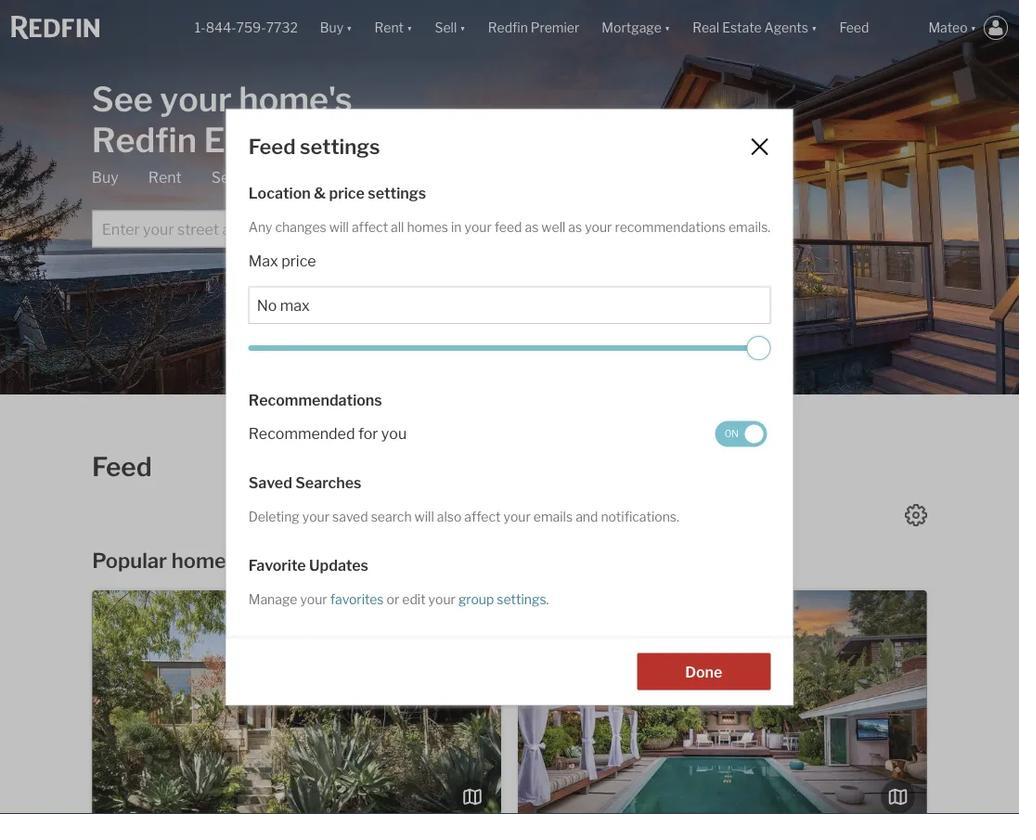 Task type: vqa. For each thing, say whether or not it's contained in the screenshot.
Cameras
no



Task type: locate. For each thing, give the bounding box(es) containing it.
0 vertical spatial will
[[329, 220, 349, 235]]

recommendations
[[615, 220, 726, 235]]

will left 'also'
[[415, 509, 434, 525]]

1 vertical spatial will
[[415, 509, 434, 525]]

homes right all
[[407, 220, 449, 235]]

photo of 2605 laurel pass, los angeles, ca 90046 image
[[518, 591, 927, 814]]

done button
[[637, 653, 771, 691]]

Max price input text field
[[257, 297, 763, 315]]

redfin up rent
[[92, 119, 197, 160]]

0 vertical spatial redfin
[[488, 20, 528, 36]]

Max price slider range field
[[249, 336, 771, 360]]

home estimate
[[365, 169, 474, 187]]

saved
[[333, 509, 368, 525]]

affect
[[352, 220, 388, 235], [465, 509, 501, 525]]

will
[[329, 220, 349, 235], [415, 509, 434, 525]]

emails.
[[729, 220, 771, 235]]

feed button
[[829, 0, 918, 56]]

1 horizontal spatial affect
[[465, 509, 501, 525]]

feed
[[840, 20, 870, 36], [249, 134, 296, 159], [92, 451, 152, 483]]

1 horizontal spatial in
[[451, 220, 462, 235]]

as left the well
[[525, 220, 539, 235]]

estimate right home
[[410, 169, 474, 187]]

0 horizontal spatial redfin
[[92, 119, 197, 160]]

price
[[329, 184, 365, 202], [282, 252, 316, 270]]

in left feed
[[451, 220, 462, 235]]

notifications.
[[601, 509, 680, 525]]

0 horizontal spatial in
[[241, 548, 259, 573]]

redfin left premier at the right of the page
[[488, 20, 528, 36]]

1 horizontal spatial redfin
[[488, 20, 528, 36]]

your down 1-
[[160, 78, 232, 119]]

estimate up mortgage
[[204, 119, 348, 160]]

settings.
[[497, 592, 549, 608]]

will down location & price settings
[[329, 220, 349, 235]]

mortgage link
[[266, 168, 335, 188]]

changes
[[275, 220, 327, 235]]

0 horizontal spatial as
[[525, 220, 539, 235]]

redfin premier button
[[477, 0, 591, 56]]

your left saved
[[303, 509, 330, 525]]

recommended
[[249, 425, 355, 443]]

0 vertical spatial affect
[[352, 220, 388, 235]]

rent link
[[148, 168, 182, 188]]

1 horizontal spatial will
[[415, 509, 434, 525]]

your right 'edit'
[[429, 592, 456, 608]]

affect right 'also'
[[465, 509, 501, 525]]

0 horizontal spatial price
[[282, 252, 316, 270]]

feed inside button
[[840, 20, 870, 36]]

sell link
[[211, 168, 237, 188]]

location & price settings
[[249, 184, 426, 202]]

0 vertical spatial settings
[[300, 134, 380, 159]]

1 vertical spatial homes
[[172, 548, 237, 573]]

homes left 'favorite'
[[172, 548, 237, 573]]

sell
[[211, 169, 237, 187]]

also
[[437, 509, 462, 525]]

0 vertical spatial feed
[[840, 20, 870, 36]]

emails
[[534, 509, 573, 525]]

and
[[576, 509, 598, 525]]

0 horizontal spatial estimate
[[204, 119, 348, 160]]

your down favorite updates
[[300, 592, 328, 608]]

recommendations
[[249, 391, 382, 409]]

2 vertical spatial feed
[[92, 451, 152, 483]]

0 vertical spatial price
[[329, 184, 365, 202]]

settings up all
[[368, 184, 426, 202]]

redfin inside 'see your home's redfin estimate'
[[92, 119, 197, 160]]

mortgage
[[266, 169, 335, 187]]

1 horizontal spatial feed
[[249, 134, 296, 159]]

2 horizontal spatial feed
[[840, 20, 870, 36]]

your left feed
[[465, 220, 492, 235]]

favorite updates
[[249, 557, 369, 575]]

1 vertical spatial in
[[241, 548, 259, 573]]

in left los
[[241, 548, 259, 573]]

feed settings
[[249, 134, 380, 159]]

popular
[[92, 548, 167, 573]]

0 vertical spatial homes
[[407, 220, 449, 235]]

any
[[249, 220, 273, 235]]

edit
[[402, 592, 426, 608]]

see your home's redfin estimate
[[92, 78, 353, 160]]

location
[[249, 184, 311, 202]]

1-844-759-7732 link
[[195, 20, 298, 36]]

searches
[[296, 474, 362, 492]]

deleting your saved search will also affect your emails and notifications.
[[249, 509, 680, 525]]

1 horizontal spatial as
[[569, 220, 582, 235]]

1 vertical spatial affect
[[465, 509, 501, 525]]

tab list
[[92, 168, 603, 248]]

affect left all
[[352, 220, 388, 235]]

popular homes in los angeles
[[92, 548, 383, 573]]

in
[[451, 220, 462, 235], [241, 548, 259, 573]]

estimate
[[204, 119, 348, 160], [410, 169, 474, 187]]

settings
[[300, 134, 380, 159], [368, 184, 426, 202]]

price down changes
[[282, 252, 316, 270]]

as right the well
[[569, 220, 582, 235]]

your right the well
[[585, 220, 612, 235]]

1 vertical spatial redfin
[[92, 119, 197, 160]]

done
[[686, 664, 723, 682]]

your
[[160, 78, 232, 119], [465, 220, 492, 235], [585, 220, 612, 235], [303, 509, 330, 525], [504, 509, 531, 525], [300, 592, 328, 608], [429, 592, 456, 608]]

rent
[[148, 169, 182, 187]]

1 vertical spatial settings
[[368, 184, 426, 202]]

1 vertical spatial feed
[[249, 134, 296, 159]]

settings up location & price settings
[[300, 134, 380, 159]]

any changes will affect all homes in your feed as well as your recommendations emails.
[[249, 220, 771, 235]]

1 vertical spatial estimate
[[410, 169, 474, 187]]

price right &
[[329, 184, 365, 202]]

homes
[[407, 220, 449, 235], [172, 548, 237, 573]]

0 horizontal spatial will
[[329, 220, 349, 235]]

0 vertical spatial estimate
[[204, 119, 348, 160]]

home's
[[239, 78, 353, 119]]

redfin
[[488, 20, 528, 36], [92, 119, 197, 160]]

as
[[525, 220, 539, 235], [569, 220, 582, 235]]



Task type: describe. For each thing, give the bounding box(es) containing it.
759-
[[236, 20, 266, 36]]

group settings. link
[[456, 592, 549, 608]]

tab list containing buy
[[92, 168, 603, 248]]

photo of 1854 phillips way, los angeles, ca 90042 image
[[92, 591, 502, 814]]

max price
[[249, 252, 316, 270]]

7732
[[266, 20, 298, 36]]

favorites link
[[328, 592, 387, 608]]

home
[[365, 169, 407, 187]]

Enter your street address search field
[[92, 210, 562, 248]]

2 as from the left
[[569, 220, 582, 235]]

1-
[[195, 20, 206, 36]]

los
[[263, 548, 299, 573]]

for
[[358, 425, 378, 443]]

0 horizontal spatial affect
[[352, 220, 388, 235]]

updates
[[309, 557, 369, 575]]

feed for the feed button
[[840, 20, 870, 36]]

feed for feed settings
[[249, 134, 296, 159]]

all
[[391, 220, 404, 235]]

1 horizontal spatial price
[[329, 184, 365, 202]]

0 horizontal spatial feed
[[92, 451, 152, 483]]

search
[[371, 509, 412, 525]]

buy link
[[92, 168, 119, 188]]

manage
[[249, 592, 298, 608]]

your inside 'see your home's redfin estimate'
[[160, 78, 232, 119]]

redfin premier
[[488, 20, 580, 36]]

0 vertical spatial in
[[451, 220, 462, 235]]

or
[[387, 592, 400, 608]]

see
[[92, 78, 153, 119]]

group
[[459, 592, 494, 608]]

estimate inside 'see your home's redfin estimate'
[[204, 119, 348, 160]]

submit search image
[[575, 222, 590, 237]]

you
[[382, 425, 407, 443]]

redfin inside button
[[488, 20, 528, 36]]

buy
[[92, 169, 119, 187]]

favorite
[[249, 557, 306, 575]]

favorites
[[330, 592, 384, 608]]

saved searches
[[249, 474, 362, 492]]

0 horizontal spatial homes
[[172, 548, 237, 573]]

max
[[249, 252, 278, 270]]

1-844-759-7732
[[195, 20, 298, 36]]

saved
[[249, 474, 292, 492]]

&
[[314, 184, 326, 202]]

angeles
[[303, 548, 383, 573]]

home estimate link
[[365, 168, 474, 195]]

1 as from the left
[[525, 220, 539, 235]]

premier
[[531, 20, 580, 36]]

your left emails at the bottom of page
[[504, 509, 531, 525]]

manage your favorites or edit your group settings.
[[249, 592, 549, 608]]

well
[[542, 220, 566, 235]]

1 horizontal spatial estimate
[[410, 169, 474, 187]]

1 vertical spatial price
[[282, 252, 316, 270]]

deleting
[[249, 509, 300, 525]]

recommended for you
[[249, 425, 407, 443]]

844-
[[206, 20, 236, 36]]

feed
[[495, 220, 522, 235]]

1 horizontal spatial homes
[[407, 220, 449, 235]]



